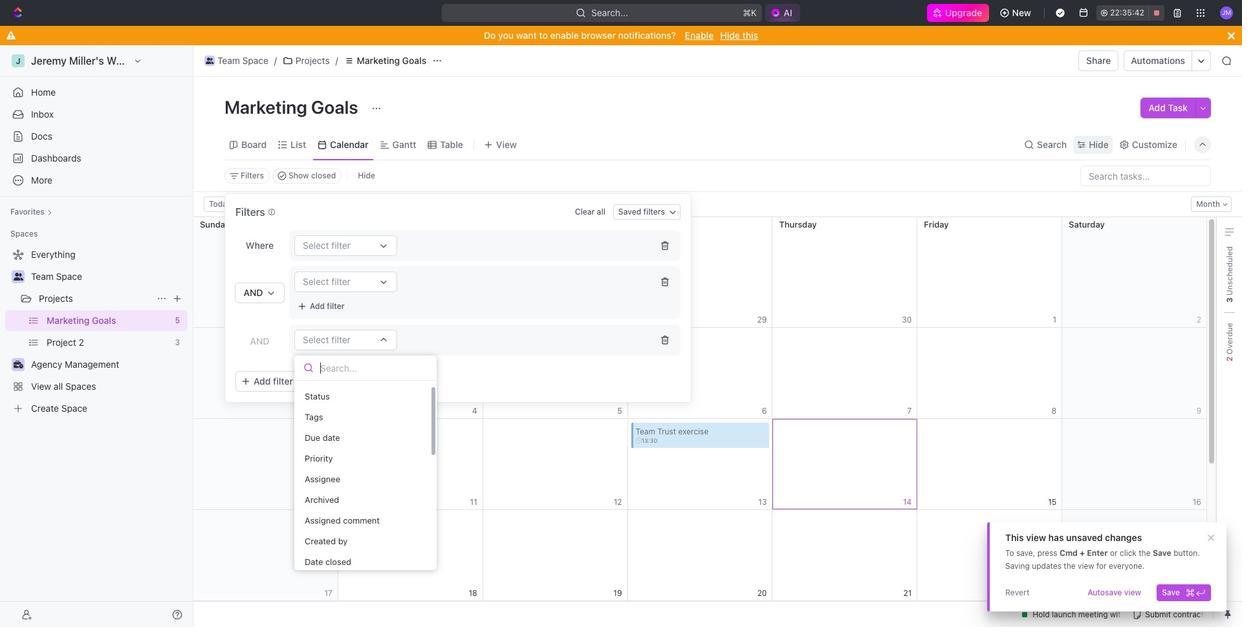 Task type: describe. For each thing, give the bounding box(es) containing it.
grid containing sunday
[[193, 217, 1208, 602]]

home link
[[5, 82, 188, 103]]

upgrade
[[946, 7, 983, 18]]

assigned
[[305, 516, 341, 526]]

goals inside 'link'
[[402, 55, 427, 66]]

group
[[344, 376, 369, 387]]

14
[[904, 497, 912, 507]]

2
[[1225, 357, 1235, 362]]

browser
[[582, 30, 616, 41]]

tree inside sidebar navigation
[[5, 245, 188, 419]]

0 horizontal spatial team space link
[[31, 267, 185, 287]]

marketing goals link
[[341, 53, 430, 69]]

add task button
[[1142, 98, 1196, 118]]

clear all button
[[570, 205, 611, 220]]

do you want to enable browser notifications? enable hide this
[[484, 30, 759, 41]]

date closed
[[305, 557, 351, 567]]

space inside tree
[[56, 271, 82, 282]]

20
[[758, 589, 767, 598]]

projects link inside tree
[[39, 289, 151, 309]]

board link
[[239, 136, 267, 154]]

share
[[1087, 55, 1112, 66]]

row containing team trust exercise
[[194, 419, 1208, 511]]

filter inside "dropdown button"
[[332, 335, 351, 346]]

docs
[[31, 131, 52, 142]]

status
[[305, 391, 330, 402]]

view for autosave
[[1125, 588, 1142, 598]]

filters button
[[225, 168, 270, 184]]

22:35:42 button
[[1097, 5, 1165, 21]]

save inside button
[[1163, 588, 1181, 598]]

1 horizontal spatial view
[[1078, 562, 1095, 572]]

monday
[[345, 219, 377, 230]]

inbox
[[31, 109, 54, 120]]

search...
[[592, 7, 629, 18]]

save,
[[1017, 549, 1036, 559]]

view for this
[[1027, 533, 1047, 544]]

hide button
[[1074, 136, 1113, 154]]

due date
[[305, 433, 340, 443]]

2 row from the top
[[194, 328, 1208, 419]]

calendar
[[330, 139, 369, 150]]

customize
[[1133, 139, 1178, 150]]

wednesday
[[635, 219, 681, 230]]

all
[[597, 207, 606, 217]]

0 vertical spatial hide
[[721, 30, 740, 41]]

1 vertical spatial add filter button
[[236, 372, 301, 392]]

show
[[289, 171, 309, 181]]

0 horizontal spatial marketing
[[225, 96, 307, 118]]

has
[[1049, 533, 1065, 544]]

search button
[[1021, 136, 1071, 154]]

new
[[1013, 7, 1032, 18]]

saved filters
[[619, 207, 665, 217]]

created
[[305, 536, 336, 547]]

team inside tree
[[31, 271, 54, 282]]

closed for date closed
[[326, 557, 351, 567]]

sidebar navigation
[[0, 45, 194, 628]]

upgrade link
[[928, 4, 989, 22]]

favorites button
[[5, 205, 57, 220]]

saving
[[1006, 562, 1030, 572]]

press
[[1038, 549, 1058, 559]]

share button
[[1079, 50, 1119, 71]]

add for add group button
[[324, 376, 341, 387]]

want
[[516, 30, 537, 41]]

do
[[484, 30, 496, 41]]

autosave view
[[1088, 588, 1142, 598]]

priority
[[305, 453, 333, 464]]

saturday
[[1069, 219, 1105, 230]]

updates
[[1033, 562, 1062, 572]]

⌘k
[[743, 7, 758, 18]]

+
[[1080, 549, 1086, 559]]

team inside row
[[636, 427, 656, 437]]

dashboards link
[[5, 148, 188, 169]]

revert button
[[1001, 585, 1035, 602]]

clear
[[575, 207, 595, 217]]

0 horizontal spatial the
[[1064, 562, 1076, 572]]

user group image
[[13, 273, 23, 281]]

or
[[1111, 549, 1118, 559]]

enter
[[1088, 549, 1109, 559]]

1 horizontal spatial team space
[[217, 55, 269, 66]]

saved filters button
[[614, 205, 681, 220]]

where
[[246, 240, 274, 251]]

revert
[[1006, 588, 1030, 598]]

18
[[469, 589, 478, 598]]

button.
[[1174, 549, 1201, 559]]

tuesday
[[490, 219, 523, 230]]

show closed
[[289, 171, 336, 181]]

add for the top the add filter button
[[310, 302, 325, 311]]

save inside the this view has unsaved changes to save, press cmd + enter or click the save button. saving updates the view for everyone.
[[1153, 549, 1172, 559]]

friday
[[925, 219, 949, 230]]

gantt
[[393, 139, 417, 150]]

Search... text field
[[320, 359, 428, 378]]

1 horizontal spatial the
[[1139, 549, 1151, 559]]

1 / from the left
[[274, 55, 277, 66]]

this
[[743, 30, 759, 41]]

autosave
[[1088, 588, 1123, 598]]

filters
[[644, 207, 665, 217]]

22:35:42
[[1111, 8, 1145, 17]]

select filter
[[303, 335, 351, 346]]

table link
[[438, 136, 463, 154]]

add group button
[[306, 372, 377, 392]]



Task type: vqa. For each thing, say whether or not it's contained in the screenshot.
middle Hide
yes



Task type: locate. For each thing, give the bounding box(es) containing it.
this view has unsaved changes to save, press cmd + enter or click the save button. saving updates the view for everyone.
[[1006, 533, 1201, 572]]

hide right search
[[1090, 139, 1109, 150]]

select
[[303, 335, 329, 346]]

0 vertical spatial filter
[[327, 302, 345, 311]]

0 vertical spatial projects
[[296, 55, 330, 66]]

1 vertical spatial projects link
[[39, 289, 151, 309]]

1 vertical spatial view
[[1078, 562, 1095, 572]]

closed for show closed
[[311, 171, 336, 181]]

save
[[1153, 549, 1172, 559], [1163, 588, 1181, 598]]

docs link
[[5, 126, 188, 147]]

to
[[1006, 549, 1015, 559]]

0 vertical spatial add filter
[[310, 302, 345, 311]]

task
[[1169, 102, 1188, 113]]

row
[[194, 217, 1208, 328], [194, 328, 1208, 419], [194, 419, 1208, 511], [194, 511, 1208, 602]]

1 horizontal spatial marketing
[[357, 55, 400, 66]]

save left 23
[[1163, 588, 1181, 598]]

0 vertical spatial save
[[1153, 549, 1172, 559]]

new button
[[995, 3, 1040, 23]]

projects
[[296, 55, 330, 66], [39, 293, 73, 304]]

table
[[440, 139, 463, 150]]

add filter button up select filter
[[295, 299, 350, 315]]

the down cmd
[[1064, 562, 1076, 572]]

user group image
[[206, 58, 214, 64]]

changes
[[1106, 533, 1143, 544]]

21
[[904, 589, 912, 598]]

team up 13:30
[[636, 427, 656, 437]]

marketing goals inside 'link'
[[357, 55, 427, 66]]

goals
[[402, 55, 427, 66], [311, 96, 358, 118]]

archived
[[305, 495, 339, 505]]

autosave view button
[[1083, 585, 1147, 602]]

Search tasks... text field
[[1082, 166, 1211, 186]]

13:30
[[642, 437, 658, 445]]

date
[[323, 433, 340, 443]]

home
[[31, 87, 56, 98]]

filter right select
[[332, 335, 351, 346]]

filter
[[327, 302, 345, 311], [332, 335, 351, 346], [273, 376, 293, 387]]

hide inside dropdown button
[[1090, 139, 1109, 150]]

this
[[1006, 533, 1024, 544]]

4 row from the top
[[194, 511, 1208, 602]]

thursday
[[780, 219, 817, 230]]

marketing inside marketing goals 'link'
[[357, 55, 400, 66]]

closed down the "by"
[[326, 557, 351, 567]]

row containing 17
[[194, 511, 1208, 602]]

the right click
[[1139, 549, 1151, 559]]

save left button. at the bottom right of the page
[[1153, 549, 1172, 559]]

2 vertical spatial filter
[[273, 376, 293, 387]]

0 vertical spatial team space
[[217, 55, 269, 66]]

0 horizontal spatial view
[[1027, 533, 1047, 544]]

0 vertical spatial the
[[1139, 549, 1151, 559]]

1 vertical spatial space
[[56, 271, 82, 282]]

0 vertical spatial team
[[217, 55, 240, 66]]

date
[[305, 557, 323, 567]]

0 horizontal spatial add filter
[[254, 376, 293, 387]]

view inside button
[[1125, 588, 1142, 598]]

3
[[1225, 298, 1235, 303]]

0 vertical spatial marketing goals
[[357, 55, 427, 66]]

1 horizontal spatial space
[[242, 55, 269, 66]]

2 / from the left
[[336, 55, 338, 66]]

0 horizontal spatial /
[[274, 55, 277, 66]]

1 vertical spatial the
[[1064, 562, 1076, 572]]

space right user group icon
[[242, 55, 269, 66]]

marketing goals
[[357, 55, 427, 66], [225, 96, 362, 118]]

add filter button
[[295, 299, 350, 315], [236, 372, 301, 392]]

0 horizontal spatial team space
[[31, 271, 82, 282]]

team trust exercise
[[636, 427, 709, 437]]

0 horizontal spatial hide
[[358, 171, 375, 181]]

2 vertical spatial hide
[[358, 171, 375, 181]]

0 vertical spatial space
[[242, 55, 269, 66]]

1 vertical spatial hide
[[1090, 139, 1109, 150]]

add filter button left status
[[236, 372, 301, 392]]

1 vertical spatial add filter
[[254, 376, 293, 387]]

hide button
[[353, 168, 381, 184]]

0 vertical spatial marketing
[[357, 55, 400, 66]]

team space link
[[201, 53, 272, 69], [31, 267, 185, 287]]

team space right user group image
[[31, 271, 82, 282]]

2 vertical spatial team
[[636, 427, 656, 437]]

1 vertical spatial marketing
[[225, 96, 307, 118]]

today button
[[204, 197, 237, 212]]

unsaved
[[1067, 533, 1103, 544]]

closed inside button
[[311, 171, 336, 181]]

1 vertical spatial projects
[[39, 293, 73, 304]]

assigned comment
[[305, 516, 380, 526]]

tree containing team space
[[5, 245, 188, 419]]

today
[[209, 199, 232, 209]]

0 vertical spatial closed
[[311, 171, 336, 181]]

unscheduled
[[1225, 247, 1235, 298]]

2 horizontal spatial view
[[1125, 588, 1142, 598]]

view up save,
[[1027, 533, 1047, 544]]

0 vertical spatial add filter button
[[295, 299, 350, 315]]

1 horizontal spatial team
[[217, 55, 240, 66]]

tags
[[305, 412, 323, 422]]

1 vertical spatial team
[[31, 271, 54, 282]]

0 horizontal spatial goals
[[311, 96, 358, 118]]

marketing
[[357, 55, 400, 66], [225, 96, 307, 118]]

closed right "show"
[[311, 171, 336, 181]]

exercise
[[679, 427, 709, 437]]

0 horizontal spatial team
[[31, 271, 54, 282]]

search
[[1038, 139, 1068, 150]]

team space inside tree
[[31, 271, 82, 282]]

filter left add group button
[[273, 376, 293, 387]]

team space right user group icon
[[217, 55, 269, 66]]

everyone.
[[1110, 562, 1145, 572]]

1 vertical spatial goals
[[311, 96, 358, 118]]

1 vertical spatial save
[[1163, 588, 1181, 598]]

hide left this
[[721, 30, 740, 41]]

hide inside button
[[358, 171, 375, 181]]

the
[[1139, 549, 1151, 559], [1064, 562, 1076, 572]]

assignee
[[305, 474, 341, 485]]

calendar link
[[328, 136, 369, 154]]

projects inside tree
[[39, 293, 73, 304]]

1 horizontal spatial /
[[336, 55, 338, 66]]

team space
[[217, 55, 269, 66], [31, 271, 82, 282]]

1 horizontal spatial projects link
[[280, 53, 333, 69]]

favorites
[[10, 207, 45, 217]]

0 vertical spatial projects link
[[280, 53, 333, 69]]

view down everyone.
[[1125, 588, 1142, 598]]

grid
[[193, 217, 1208, 602]]

show closed button
[[273, 168, 342, 184]]

add group
[[324, 376, 369, 387]]

customize button
[[1116, 136, 1182, 154]]

add filter
[[310, 302, 345, 311], [254, 376, 293, 387]]

0 horizontal spatial projects
[[39, 293, 73, 304]]

1 vertical spatial marketing goals
[[225, 96, 362, 118]]

1 horizontal spatial projects
[[296, 55, 330, 66]]

list
[[291, 139, 306, 150]]

1 vertical spatial filter
[[332, 335, 351, 346]]

list link
[[288, 136, 306, 154]]

view down '+'
[[1078, 562, 1095, 572]]

space right user group image
[[56, 271, 82, 282]]

click
[[1120, 549, 1137, 559]]

tree
[[5, 245, 188, 419]]

add
[[1149, 102, 1166, 113], [310, 302, 325, 311], [254, 376, 271, 387], [324, 376, 341, 387]]

0 vertical spatial view
[[1027, 533, 1047, 544]]

0 horizontal spatial space
[[56, 271, 82, 282]]

0 vertical spatial team space link
[[201, 53, 272, 69]]

1 horizontal spatial hide
[[721, 30, 740, 41]]

hide down calendar
[[358, 171, 375, 181]]

clear all
[[575, 207, 606, 217]]

3 row from the top
[[194, 419, 1208, 511]]

spaces
[[10, 229, 38, 239]]

0 vertical spatial goals
[[402, 55, 427, 66]]

2 horizontal spatial hide
[[1090, 139, 1109, 150]]

projects link
[[280, 53, 333, 69], [39, 289, 151, 309]]

1 horizontal spatial goals
[[402, 55, 427, 66]]

filters
[[241, 171, 264, 181]]

closed
[[311, 171, 336, 181], [326, 557, 351, 567]]

1 horizontal spatial add filter
[[310, 302, 345, 311]]

19
[[614, 589, 622, 598]]

filter up select filter
[[327, 302, 345, 311]]

23
[[1193, 589, 1202, 598]]

add task
[[1149, 102, 1188, 113]]

1 vertical spatial team space
[[31, 271, 82, 282]]

2 vertical spatial view
[[1125, 588, 1142, 598]]

team right user group icon
[[217, 55, 240, 66]]

select filter button
[[295, 330, 397, 351]]

enable
[[551, 30, 579, 41]]

0 horizontal spatial projects link
[[39, 289, 151, 309]]

notifications?
[[619, 30, 676, 41]]

1 horizontal spatial team space link
[[201, 53, 272, 69]]

gantt link
[[390, 136, 417, 154]]

hide
[[721, 30, 740, 41], [1090, 139, 1109, 150], [358, 171, 375, 181]]

board
[[241, 139, 267, 150]]

1 vertical spatial team space link
[[31, 267, 185, 287]]

add for the bottom the add filter button
[[254, 376, 271, 387]]

comment
[[343, 516, 380, 526]]

team right user group image
[[31, 271, 54, 282]]

2 horizontal spatial team
[[636, 427, 656, 437]]

overdue
[[1225, 323, 1235, 357]]

1 row from the top
[[194, 217, 1208, 328]]

1 vertical spatial closed
[[326, 557, 351, 567]]

by
[[338, 536, 348, 547]]

enable
[[685, 30, 714, 41]]



